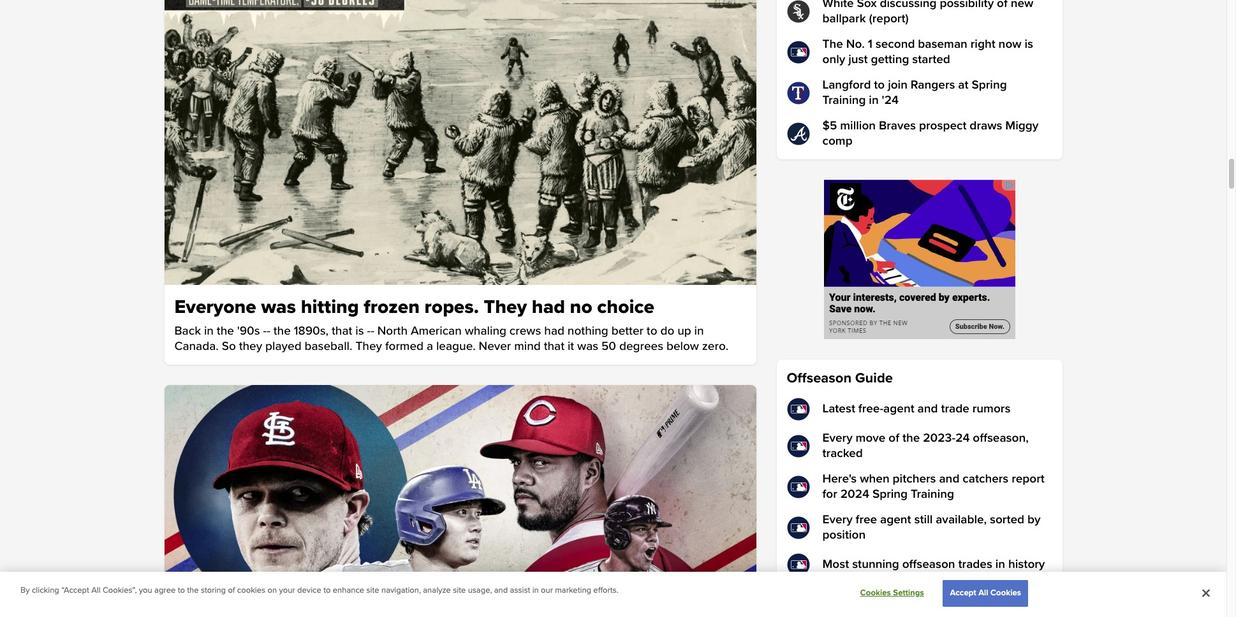 Task type: locate. For each thing, give the bounding box(es) containing it.
to left do
[[647, 324, 658, 339]]

everyone was hitting frozen ropes. they had no choice back in the '90s -- the 1890s, that is -- north american whaling crews had nothing better to do up in canada. so they played baseball. they formed a league. never mind that it was 50 degrees below zero.
[[175, 295, 729, 354]]

agent inside every free agent still available, sorted by position
[[881, 513, 912, 528]]

(report)
[[869, 11, 909, 26]]

offseason,
[[973, 431, 1029, 446]]

was down nothing
[[578, 339, 599, 354]]

frozen
[[364, 295, 420, 319]]

mlb image inside the every move of the 2023-24 offseason, tracked link
[[787, 435, 810, 458]]

the inside privacy alert dialog
[[187, 586, 199, 596]]

the left storing
[[187, 586, 199, 596]]

accept
[[950, 589, 977, 599]]

crews
[[510, 324, 541, 339]]

that left it
[[544, 339, 565, 354]]

to right device
[[324, 586, 331, 596]]

is inside 'everyone was hitting frozen ropes. they had no choice back in the '90s -- the 1890s, that is -- north american whaling crews had nothing better to do up in canada. so they played baseball. they formed a league. never mind that it was 50 degrees below zero.'
[[356, 324, 364, 339]]

cookies down history
[[991, 589, 1022, 599]]

2 horizontal spatial and
[[940, 472, 960, 487]]

training down langford
[[823, 93, 866, 108]]

4 - from the left
[[371, 324, 374, 339]]

in
[[869, 93, 879, 108], [204, 324, 214, 339], [695, 324, 704, 339], [996, 558, 1006, 572], [533, 586, 539, 596]]

analyze
[[423, 586, 451, 596]]

is right now
[[1025, 37, 1034, 52]]

of
[[997, 0, 1008, 11], [889, 431, 900, 446], [228, 586, 235, 596]]

spring right at
[[972, 78, 1007, 93]]

3 mlb image from the top
[[787, 435, 810, 458]]

zero.
[[702, 339, 729, 354]]

0 horizontal spatial site
[[367, 586, 379, 596]]

and
[[918, 402, 938, 417], [940, 472, 960, 487], [494, 586, 508, 596]]

mlb image left for
[[787, 476, 810, 499]]

agent left still
[[881, 513, 912, 528]]

every free agent still available, sorted by position
[[823, 513, 1041, 543]]

mlb image left the
[[787, 41, 810, 64]]

'24
[[882, 93, 899, 108]]

the left the 2023-
[[903, 431, 920, 446]]

cookies settings
[[861, 589, 924, 599]]

1 horizontal spatial of
[[889, 431, 900, 446]]

1 vertical spatial had
[[544, 324, 565, 339]]

played
[[266, 339, 302, 354]]

had left no
[[532, 295, 565, 319]]

in right trades
[[996, 558, 1006, 572]]

mlb image down offseason
[[787, 398, 810, 421]]

and left assist
[[494, 586, 508, 596]]

1 vertical spatial that
[[544, 339, 565, 354]]

0 horizontal spatial was
[[261, 295, 296, 319]]

of right storing
[[228, 586, 235, 596]]

mlb image inside here's when pitchers and catchers report for 2024 spring training 'link'
[[787, 476, 810, 499]]

$5
[[823, 119, 837, 133]]

spring inside langford to join rangers at spring training in '24
[[972, 78, 1007, 93]]

by
[[1028, 513, 1041, 528]]

latest free-agent and trade rumors link
[[787, 398, 1053, 421]]

spring
[[972, 78, 1007, 93], [873, 488, 908, 502]]

2 horizontal spatial of
[[997, 0, 1008, 11]]

every inside every move of the 2023-24 offseason, tracked
[[823, 431, 853, 446]]

0 vertical spatial they
[[484, 295, 527, 319]]

mlb image inside the no. 1 second baseman right now is only just getting started link
[[787, 41, 810, 64]]

1 horizontal spatial and
[[918, 402, 938, 417]]

white sox discussing possibility of new ballpark (report) link
[[787, 0, 1053, 27]]

2 site from the left
[[453, 586, 466, 596]]

baseball.
[[305, 339, 353, 354]]

is
[[1025, 37, 1034, 52], [356, 324, 364, 339]]

million
[[841, 119, 876, 133]]

every up the tracked
[[823, 431, 853, 446]]

1 site from the left
[[367, 586, 379, 596]]

agent
[[884, 402, 915, 417], [881, 513, 912, 528]]

1 vertical spatial agent
[[881, 513, 912, 528]]

of inside 'white sox discussing possibility of new ballpark (report)'
[[997, 0, 1008, 11]]

0 horizontal spatial training
[[823, 93, 866, 108]]

1 vertical spatial and
[[940, 472, 960, 487]]

0 vertical spatial and
[[918, 402, 938, 417]]

cookies
[[237, 586, 266, 596]]

cookies down the 'stunning'
[[861, 589, 891, 599]]

0 horizontal spatial cookies
[[861, 589, 891, 599]]

choice
[[597, 295, 655, 319]]

all right "accept
[[91, 586, 101, 596]]

1 horizontal spatial all
[[979, 589, 989, 599]]

1 horizontal spatial was
[[578, 339, 599, 354]]

training down pitchers
[[911, 488, 955, 502]]

2 cookies from the left
[[991, 589, 1022, 599]]

2 every from the top
[[823, 513, 853, 528]]

to inside 'everyone was hitting frozen ropes. they had no choice back in the '90s -- the 1890s, that is -- north american whaling crews had nothing better to do up in canada. so they played baseball. they formed a league. never mind that it was 50 degrees below zero.'
[[647, 324, 658, 339]]

of inside privacy alert dialog
[[228, 586, 235, 596]]

move
[[856, 431, 886, 446]]

0 vertical spatial spring
[[972, 78, 1007, 93]]

up
[[678, 324, 692, 339]]

3 - from the left
[[367, 324, 371, 339]]

north
[[378, 324, 408, 339]]

every inside every free agent still available, sorted by position
[[823, 513, 853, 528]]

our
[[541, 586, 553, 596]]

to inside langford to join rangers at spring training in '24
[[874, 78, 885, 93]]

most stunning offseason trades in history link
[[787, 554, 1053, 577]]

0 vertical spatial that
[[332, 324, 352, 339]]

1 horizontal spatial they
[[484, 295, 527, 319]]

1 every from the top
[[823, 431, 853, 446]]

all
[[91, 586, 101, 596], [979, 589, 989, 599]]

every for every move of the 2023-24 offseason, tracked
[[823, 431, 853, 446]]

0 vertical spatial agent
[[884, 402, 915, 417]]

all right accept
[[979, 589, 989, 599]]

4 mlb image from the top
[[787, 476, 810, 499]]

1 vertical spatial they
[[356, 339, 382, 354]]

0 vertical spatial is
[[1025, 37, 1034, 52]]

site right enhance
[[367, 586, 379, 596]]

1890s,
[[294, 324, 329, 339]]

every
[[823, 431, 853, 446], [823, 513, 853, 528]]

your
[[279, 586, 295, 596]]

navigation,
[[382, 586, 421, 596]]

better
[[612, 324, 644, 339]]

1 horizontal spatial is
[[1025, 37, 1034, 52]]

to left join
[[874, 78, 885, 93]]

they up the whaling
[[484, 295, 527, 319]]

was up played
[[261, 295, 296, 319]]

american
[[411, 324, 462, 339]]

efforts.
[[594, 586, 619, 596]]

2 vertical spatial and
[[494, 586, 508, 596]]

1 vertical spatial every
[[823, 513, 853, 528]]

in left '24
[[869, 93, 879, 108]]

mlb image left the tracked
[[787, 435, 810, 458]]

the
[[823, 37, 843, 52]]

nothing
[[568, 324, 609, 339]]

they down north
[[356, 339, 382, 354]]

here's
[[823, 472, 857, 487]]

0 horizontal spatial is
[[356, 324, 364, 339]]

report
[[1012, 472, 1045, 487]]

the
[[217, 324, 234, 339], [274, 324, 291, 339], [903, 431, 920, 446], [187, 586, 199, 596]]

and inside here's when pitchers and catchers report for 2024 spring training
[[940, 472, 960, 487]]

training inside here's when pitchers and catchers report for 2024 spring training
[[911, 488, 955, 502]]

is left north
[[356, 324, 364, 339]]

0 horizontal spatial of
[[228, 586, 235, 596]]

now
[[999, 37, 1022, 52]]

1 horizontal spatial cookies
[[991, 589, 1022, 599]]

mlb image for the
[[787, 41, 810, 64]]

mlb image down mlb icon
[[787, 554, 810, 577]]

1 vertical spatial is
[[356, 324, 364, 339]]

no
[[570, 295, 593, 319]]

0 vertical spatial every
[[823, 431, 853, 446]]

24
[[956, 431, 970, 446]]

rangers
[[911, 78, 956, 93]]

had
[[532, 295, 565, 319], [544, 324, 565, 339]]

1 horizontal spatial spring
[[972, 78, 1007, 93]]

marketing
[[555, 586, 592, 596]]

in left our
[[533, 586, 539, 596]]

the no. 1 second baseman right now is only just getting started
[[823, 37, 1034, 67]]

white sox discussing possibility of new ballpark (report)
[[823, 0, 1034, 26]]

1 horizontal spatial training
[[911, 488, 955, 502]]

0 vertical spatial of
[[997, 0, 1008, 11]]

was
[[261, 295, 296, 319], [578, 339, 599, 354]]

of left new
[[997, 0, 1008, 11]]

0 horizontal spatial they
[[356, 339, 382, 354]]

device
[[297, 586, 322, 596]]

2 mlb image from the top
[[787, 398, 810, 421]]

of right 'move'
[[889, 431, 900, 446]]

hitting
[[301, 295, 359, 319]]

5 mlb image from the top
[[787, 554, 810, 577]]

a
[[427, 339, 433, 354]]

1 cookies from the left
[[861, 589, 891, 599]]

agent for free-
[[884, 402, 915, 417]]

0 horizontal spatial spring
[[873, 488, 908, 502]]

agent down guide at bottom
[[884, 402, 915, 417]]

1 mlb image from the top
[[787, 41, 810, 64]]

1 horizontal spatial site
[[453, 586, 466, 596]]

free
[[856, 513, 878, 528]]

most
[[823, 558, 850, 572]]

baseman
[[918, 37, 968, 52]]

and left trade
[[918, 402, 938, 417]]

had right crews
[[544, 324, 565, 339]]

rangers image
[[787, 82, 810, 105]]

second
[[876, 37, 915, 52]]

1 vertical spatial spring
[[873, 488, 908, 502]]

is inside the no. 1 second baseman right now is only just getting started
[[1025, 37, 1034, 52]]

1 vertical spatial was
[[578, 339, 599, 354]]

0 vertical spatial training
[[823, 93, 866, 108]]

miggy
[[1006, 119, 1039, 133]]

1 vertical spatial of
[[889, 431, 900, 446]]

comp
[[823, 134, 853, 149]]

every for every free agent still available, sorted by position
[[823, 513, 853, 528]]

site left usage,
[[453, 586, 466, 596]]

that up baseball.
[[332, 324, 352, 339]]

discussing
[[880, 0, 937, 11]]

never
[[479, 339, 511, 354]]

every up the position
[[823, 513, 853, 528]]

0 vertical spatial was
[[261, 295, 296, 319]]

ballpark
[[823, 11, 866, 26]]

below
[[667, 339, 699, 354]]

it
[[568, 339, 574, 354]]

1 vertical spatial training
[[911, 488, 955, 502]]

cookies
[[861, 589, 891, 599], [991, 589, 1022, 599]]

mlb image
[[787, 41, 810, 64], [787, 398, 810, 421], [787, 435, 810, 458], [787, 476, 810, 499], [787, 554, 810, 577]]

mlb image for every
[[787, 435, 810, 458]]

that
[[332, 324, 352, 339], [544, 339, 565, 354]]

and right pitchers
[[940, 472, 960, 487]]

they
[[484, 295, 527, 319], [356, 339, 382, 354]]

training inside langford to join rangers at spring training in '24
[[823, 93, 866, 108]]

pitchers
[[893, 472, 936, 487]]

0 horizontal spatial and
[[494, 586, 508, 596]]

2 vertical spatial of
[[228, 586, 235, 596]]

spring down when
[[873, 488, 908, 502]]

new
[[1011, 0, 1034, 11]]



Task type: vqa. For each thing, say whether or not it's contained in the screenshot.
league to the bottom
no



Task type: describe. For each thing, give the bounding box(es) containing it.
guide
[[856, 370, 893, 387]]

when
[[860, 472, 890, 487]]

still
[[915, 513, 933, 528]]

getting
[[871, 52, 910, 67]]

on
[[268, 586, 277, 596]]

and inside privacy alert dialog
[[494, 586, 508, 596]]

do
[[661, 324, 675, 339]]

cookies inside accept all cookies button
[[991, 589, 1022, 599]]

spring inside here's when pitchers and catchers report for 2024 spring training
[[873, 488, 908, 502]]

available,
[[936, 513, 987, 528]]

mlb image for most
[[787, 554, 810, 577]]

league.
[[436, 339, 476, 354]]

in inside langford to join rangers at spring training in '24
[[869, 93, 879, 108]]

free-
[[859, 402, 884, 417]]

here's when pitchers and catchers report for 2024 spring training
[[823, 472, 1045, 502]]

2024
[[841, 488, 870, 502]]

join
[[888, 78, 908, 93]]

by clicking "accept all cookies", you agree to the storing of cookies on your device to enhance site navigation, analyze site usage, and assist in our marketing efforts.
[[20, 586, 619, 596]]

and for trade
[[918, 402, 938, 417]]

2023-
[[923, 431, 956, 446]]

everyone was hitting frozen ropes. they had no choice link
[[175, 295, 746, 319]]

in inside privacy alert dialog
[[533, 586, 539, 596]]

by
[[20, 586, 30, 596]]

accept all cookies
[[950, 589, 1022, 599]]

offseason
[[903, 558, 956, 572]]

so
[[222, 339, 236, 354]]

assist
[[510, 586, 530, 596]]

formed
[[385, 339, 424, 354]]

to right agree
[[178, 586, 185, 596]]

storing
[[201, 586, 226, 596]]

possibility
[[940, 0, 994, 11]]

advertisement element
[[824, 180, 1016, 339]]

cookies settings button
[[853, 582, 932, 607]]

no.
[[847, 37, 865, 52]]

the no. 1 second baseman right now is only just getting started link
[[787, 37, 1053, 68]]

for
[[823, 488, 838, 502]]

only
[[823, 52, 846, 67]]

langford
[[823, 78, 871, 93]]

$5 million braves prospect draws miggy comp link
[[787, 119, 1053, 149]]

braves image
[[787, 123, 810, 145]]

every move of the 2023-24 offseason, tracked
[[823, 431, 1029, 461]]

1
[[868, 37, 873, 52]]

mlb image
[[787, 517, 810, 540]]

mlb image for latest
[[787, 398, 810, 421]]

0 horizontal spatial all
[[91, 586, 101, 596]]

mlb image for here's
[[787, 476, 810, 499]]

offseason guide
[[787, 370, 893, 387]]

'90s
[[237, 324, 260, 339]]

draws
[[970, 119, 1003, 133]]

position
[[823, 528, 866, 543]]

privacy alert dialog
[[0, 573, 1227, 618]]

braves
[[879, 119, 916, 133]]

cookies inside cookies settings button
[[861, 589, 891, 599]]

cookies",
[[103, 586, 137, 596]]

whaling
[[465, 324, 507, 339]]

in right up
[[695, 324, 704, 339]]

settings
[[894, 589, 924, 599]]

usage,
[[468, 586, 492, 596]]

accept all cookies button
[[943, 581, 1029, 607]]

$5 million braves prospect draws miggy comp
[[823, 119, 1039, 149]]

the inside every move of the 2023-24 offseason, tracked
[[903, 431, 920, 446]]

everyone was hitting frozen ropes. they had no choice image
[[164, 0, 756, 285]]

0 vertical spatial had
[[532, 295, 565, 319]]

they
[[239, 339, 262, 354]]

rumors
[[973, 402, 1011, 417]]

just
[[849, 52, 868, 67]]

langford to join rangers at spring training in '24 link
[[787, 78, 1053, 108]]

everyone
[[175, 295, 256, 319]]

"accept
[[61, 586, 89, 596]]

agent for free
[[881, 513, 912, 528]]

langford to join rangers at spring training in '24
[[823, 78, 1007, 108]]

1 horizontal spatial that
[[544, 339, 565, 354]]

the up played
[[274, 324, 291, 339]]

started
[[913, 52, 951, 67]]

prospect
[[919, 119, 967, 133]]

agree
[[154, 586, 176, 596]]

1 - from the left
[[263, 324, 267, 339]]

clicking
[[32, 586, 59, 596]]

at
[[959, 78, 969, 93]]

50
[[602, 339, 616, 354]]

degrees
[[620, 339, 664, 354]]

white sox image
[[787, 0, 810, 23]]

canada.
[[175, 339, 219, 354]]

you
[[139, 586, 152, 596]]

the up so
[[217, 324, 234, 339]]

of inside every move of the 2023-24 offseason, tracked
[[889, 431, 900, 446]]

and for catchers
[[940, 472, 960, 487]]

in up canada.
[[204, 324, 214, 339]]

right
[[971, 37, 996, 52]]

0 horizontal spatial that
[[332, 324, 352, 339]]

sorted
[[990, 513, 1025, 528]]

stunning
[[853, 558, 900, 572]]

white
[[823, 0, 854, 11]]

2 - from the left
[[267, 324, 270, 339]]

look for these teams to surge past 2023 win totals image
[[164, 385, 756, 618]]

tracked
[[823, 447, 863, 461]]

every move of the 2023-24 offseason, tracked link
[[787, 431, 1053, 462]]

sox
[[857, 0, 877, 11]]

all inside button
[[979, 589, 989, 599]]



